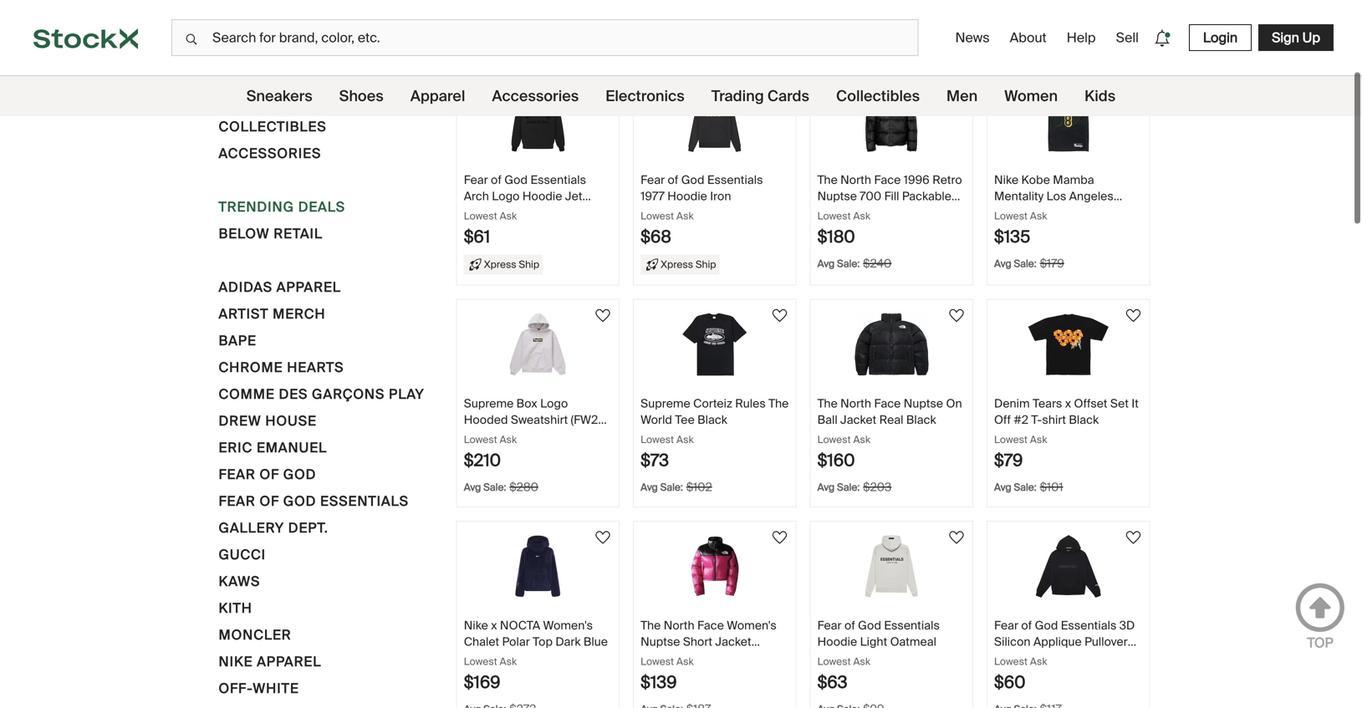 Task type: vqa. For each thing, say whether or not it's contained in the screenshot.
"Sneakers" button
no



Task type: describe. For each thing, give the bounding box(es) containing it.
white
[[253, 680, 299, 697]]

lowest ask $210
[[464, 433, 517, 471]]

(fw23)
[[571, 412, 608, 428]]

x inside nike x nocta women's chalet polar top dark blue lowest ask $169
[[491, 618, 497, 633]]

up
[[1303, 29, 1320, 46]]

of for fear of god
[[260, 466, 279, 483]]

blue
[[584, 634, 608, 650]]

fear of god button
[[219, 464, 316, 491]]

ship for $68
[[696, 258, 716, 271]]

face for tnf
[[874, 172, 901, 188]]

Search... search field
[[171, 19, 919, 56]]

nike apparel button
[[219, 651, 321, 678]]

avg sale: $203
[[818, 480, 892, 495]]

the for the north face nuptse on ball jacket real black lowest ask $160
[[818, 396, 838, 411]]

fear for fear of god essentials 3d silicon applique pullover hoodie dark slate/stretch limo/black
[[994, 618, 1019, 633]]

adidas apparel button
[[219, 277, 341, 304]]

slate/stretch
[[1065, 650, 1137, 666]]

lowest ask $135
[[994, 209, 1047, 248]]

supreme for sweatshirt
[[464, 396, 514, 411]]

sneakers
[[246, 87, 312, 106]]

sale: for $79
[[1014, 481, 1037, 494]]

silicon
[[994, 634, 1031, 650]]

god for fear of god essentials 1977 hoodie iron lowest ask $68
[[681, 172, 705, 188]]

north for $160
[[841, 396, 871, 411]]

$61
[[464, 226, 490, 248]]

product category switcher element
[[0, 76, 1362, 116]]

ball
[[818, 412, 838, 428]]

god for fear of god
[[283, 466, 316, 483]]

ask inside the north face nuptse on ball jacket real black lowest ask $160
[[853, 433, 871, 446]]

real
[[879, 412, 904, 428]]

women's for jacket
[[727, 618, 777, 633]]

fear of god essentials arch logo hoodie jet black image
[[480, 89, 597, 152]]

drew house button
[[219, 411, 317, 437]]

ask inside fear of god essentials hoodie light oatmeal lowest ask $63
[[853, 655, 871, 668]]

hoodie inside fear of god essentials hoodie light oatmeal lowest ask $63
[[818, 634, 857, 650]]

$203
[[863, 480, 892, 495]]

help
[[1067, 29, 1096, 46]]

merch
[[273, 305, 326, 323]]

below retail
[[219, 225, 323, 243]]

eric emanuel
[[219, 439, 327, 457]]

nike for nike apparel
[[219, 653, 253, 671]]

essentials inside button
[[320, 493, 409, 510]]

ask inside lowest ask $60
[[1030, 655, 1047, 668]]

the north face women's nuptse short jacket fuchsia pink image
[[656, 535, 773, 598]]

dark inside fear of god essentials 3d silicon applique pullover hoodie dark slate/stretch limo/black
[[1037, 650, 1062, 666]]

follow image for $68
[[770, 82, 790, 102]]

sale: for $135
[[1014, 257, 1037, 270]]

hoodie inside fear of god essentials arch logo hoodie jet black
[[523, 188, 562, 204]]

hooded
[[464, 412, 508, 428]]

follow image for $160
[[947, 306, 967, 326]]

accessories inside the product category switcher element
[[492, 87, 579, 106]]

sweatshirt
[[511, 412, 568, 428]]

sale: for $180
[[837, 257, 860, 270]]

cards inside the product category switcher element
[[768, 87, 809, 106]]

comme des garçons play
[[219, 386, 424, 403]]

fear for fear of god
[[219, 466, 256, 483]]

lowest inside lowest ask $139
[[641, 655, 674, 668]]

drew house
[[219, 412, 317, 430]]

about
[[1010, 29, 1047, 46]]

applique
[[1034, 634, 1082, 650]]

comme
[[219, 386, 275, 403]]

avg sale: $101
[[994, 480, 1063, 495]]

trading inside the product category switcher element
[[711, 87, 764, 106]]

below
[[219, 225, 270, 243]]

$73
[[641, 450, 669, 471]]

nuptse inside the north face nuptse on ball jacket real black lowest ask $160
[[904, 396, 943, 411]]

xpress ship for $68
[[661, 258, 716, 271]]

accessories button
[[219, 143, 321, 170]]

denim
[[994, 396, 1030, 411]]

supreme corteiz rules the world tee black lowest ask $73
[[641, 396, 789, 471]]

essentials inside fear of god essentials arch logo hoodie jet black
[[531, 172, 586, 188]]

apparel inside "button"
[[277, 278, 341, 296]]

essentials for $68
[[707, 172, 763, 188]]

ask inside nike x nocta women's chalet polar top dark blue lowest ask $169
[[500, 655, 517, 668]]

fear for fear of god essentials
[[219, 493, 256, 510]]

short
[[683, 634, 712, 650]]

nike x nocta women's chalet polar top dark blue lowest ask $169
[[464, 618, 608, 693]]

collectibles inside the product category switcher element
[[836, 87, 920, 106]]

jacket for the north face nuptse on ball jacket real black lowest ask $160
[[840, 412, 877, 428]]

tears
[[1033, 396, 1062, 411]]

shoes inside the product category switcher element
[[339, 87, 384, 106]]

x for deals
[[701, 20, 708, 37]]

hoodie inside fear of god essentials 1977 hoodie iron lowest ask $68
[[668, 188, 707, 204]]

$179
[[1040, 256, 1064, 271]]

follow image for $73
[[770, 306, 790, 326]]

apparel inside the product category switcher element
[[410, 87, 465, 106]]

lowest ask $180
[[818, 209, 871, 248]]

moncler
[[219, 626, 292, 644]]

700
[[860, 188, 882, 204]]

$280
[[510, 480, 538, 495]]

set
[[1110, 396, 1129, 411]]

1 vertical spatial accessories
[[219, 145, 321, 162]]

login
[[1203, 29, 1238, 46]]

black inside the north face nuptse on ball jacket real black lowest ask $160
[[906, 412, 936, 428]]

tee
[[675, 412, 695, 428]]

recycled
[[856, 204, 907, 220]]

$139
[[641, 672, 677, 693]]

of for fear of god essentials 3d silicon applique pullover hoodie dark slate/stretch limo/black
[[1021, 618, 1032, 633]]

ask inside supreme corteiz rules the world tee black lowest ask $73
[[677, 433, 694, 446]]

dept.
[[288, 519, 328, 537]]

corteiz
[[693, 396, 732, 411]]

fear for fear of god essentials arch logo hoodie jet black
[[464, 172, 488, 188]]

avg sale: $240
[[818, 256, 892, 271]]

retail
[[274, 225, 323, 243]]

oatmeal
[[890, 634, 937, 650]]

god for fear of god essentials arch logo hoodie jet black
[[504, 172, 528, 188]]

lowest inside the north face nuptse on ball jacket real black lowest ask $160
[[818, 433, 851, 446]]

$180
[[818, 226, 855, 248]]

avg sale: $102
[[641, 480, 712, 495]]

eric
[[219, 439, 253, 457]]

$160
[[818, 450, 855, 471]]

of for fear of god essentials hoodie light oatmeal lowest ask $63
[[845, 618, 855, 633]]

lowest inside supreme corteiz rules the world tee black lowest ask $73
[[641, 433, 674, 446]]

north for tnf
[[841, 172, 871, 188]]

the north face 1996 retro nuptse 700 fill packable jacket recycled tnf black
[[818, 172, 964, 220]]

apparel link
[[410, 76, 465, 116]]

off-
[[219, 680, 253, 697]]

polar
[[502, 634, 530, 650]]

gallery dept. button
[[219, 518, 328, 544]]

essentials for dark
[[1061, 618, 1117, 633]]

fill
[[884, 188, 899, 204]]

x for tears
[[1065, 396, 1071, 411]]

lowest inside lowest ask $210
[[464, 433, 497, 446]]

lowest inside lowest ask $60
[[994, 655, 1028, 668]]

black inside "denim tears x offset set it off #2 t-shirt black lowest ask $79"
[[1069, 412, 1099, 428]]

drew
[[219, 412, 261, 430]]

follow image for $79
[[1123, 306, 1144, 326]]

artist merch button
[[219, 304, 326, 330]]

follow image for $61
[[593, 82, 613, 102]]

avg for $135
[[994, 257, 1012, 270]]

the inside supreme corteiz rules the world tee black lowest ask $73
[[769, 396, 789, 411]]

stockx logo image
[[33, 28, 138, 49]]

nuptse inside the north face women's nuptse short jacket fuchsia pink
[[641, 634, 680, 650]]

back to top image
[[1295, 583, 1345, 633]]

notification unread icon image
[[1151, 26, 1174, 50]]

lowest inside the lowest ask $135
[[994, 209, 1028, 222]]

supreme box logo hooded sweatshirt (fw23) ash grey image
[[480, 313, 597, 376]]

lowest ask $61
[[464, 209, 517, 248]]

bape button
[[219, 330, 257, 357]]

grey
[[488, 428, 513, 444]]

artist
[[219, 305, 269, 323]]

ask inside lowest ask $139
[[677, 655, 694, 668]]

black inside supreme corteiz rules the world tee black lowest ask $73
[[698, 412, 727, 428]]

rules
[[735, 396, 766, 411]]

arch
[[464, 188, 489, 204]]

dark inside nike x nocta women's chalet polar top dark blue lowest ask $169
[[556, 634, 581, 650]]

the north face nuptse on ball jacket real black image
[[833, 313, 950, 376]]

follow image for $180
[[947, 82, 967, 102]]

kids
[[1085, 87, 1116, 106]]

collectibles button
[[219, 116, 327, 143]]

help link
[[1060, 22, 1103, 53]]

emanuel
[[257, 439, 327, 457]]

xpress for $68
[[661, 258, 693, 271]]



Task type: locate. For each thing, give the bounding box(es) containing it.
women's
[[543, 618, 593, 633], [727, 618, 777, 633]]

1 horizontal spatial dark
[[1037, 650, 1062, 666]]

face inside the north face women's nuptse short jacket fuchsia pink
[[697, 618, 724, 633]]

face up short
[[697, 618, 724, 633]]

hoodie left jet
[[523, 188, 562, 204]]

bape
[[219, 332, 257, 350]]

avg down $135
[[994, 257, 1012, 270]]

trending for trending deals x
[[605, 20, 659, 37]]

god up the light at the right bottom
[[858, 618, 881, 633]]

0 vertical spatial deals
[[662, 20, 697, 37]]

follow image for $60
[[1123, 528, 1144, 548]]

below retail button
[[219, 223, 323, 250]]

dark down applique
[[1037, 650, 1062, 666]]

0 horizontal spatial logo
[[492, 188, 520, 204]]

fear inside button
[[219, 493, 256, 510]]

sale: left $240
[[837, 257, 860, 270]]

1 horizontal spatial logo
[[540, 396, 568, 411]]

north
[[841, 172, 871, 188], [841, 396, 871, 411], [664, 618, 695, 633]]

avg inside "avg sale: $203"
[[818, 481, 835, 494]]

fear up silicon
[[994, 618, 1019, 633]]

avg down the $79 at the right of page
[[994, 481, 1012, 494]]

trending deals x
[[605, 20, 708, 37]]

1 xpress ship from the left
[[484, 258, 539, 271]]

of for fear of god essentials arch logo hoodie jet black
[[491, 172, 502, 188]]

1 horizontal spatial trading cards
[[711, 87, 809, 106]]

nuptse up fuchsia
[[641, 634, 680, 650]]

lowest
[[464, 209, 497, 222], [641, 209, 674, 222], [818, 209, 851, 222], [994, 209, 1028, 222], [464, 433, 497, 446], [641, 433, 674, 446], [818, 433, 851, 446], [994, 433, 1028, 446], [464, 655, 497, 668], [641, 655, 674, 668], [818, 655, 851, 668], [994, 655, 1028, 668]]

the inside the north face 1996 retro nuptse 700 fill packable jacket recycled tnf black
[[818, 172, 838, 188]]

sale: for $73
[[660, 481, 683, 494]]

cards inside button
[[288, 91, 338, 109]]

electronics inside the product category switcher element
[[606, 87, 685, 106]]

god up dept.
[[283, 493, 316, 510]]

god inside fear of god essentials 1977 hoodie iron lowest ask $68
[[681, 172, 705, 188]]

follow image for $63
[[947, 528, 967, 548]]

1 vertical spatial north
[[841, 396, 871, 411]]

fear of god essentials hoodie light oatmeal image
[[833, 535, 950, 598]]

follow image
[[593, 306, 613, 326], [770, 306, 790, 326], [947, 306, 967, 326], [1123, 306, 1144, 326], [593, 528, 613, 548], [770, 528, 790, 548], [947, 528, 967, 548]]

play
[[389, 386, 424, 403]]

essentials up oatmeal
[[884, 618, 940, 633]]

black down "arch"
[[464, 204, 494, 220]]

xpress ship down lowest ask $61
[[484, 258, 539, 271]]

chrome hearts button
[[219, 357, 344, 384]]

x right tears
[[1065, 396, 1071, 411]]

1 horizontal spatial electronics
[[606, 87, 685, 106]]

avg inside the avg sale: $179
[[994, 257, 1012, 270]]

xpress ship
[[484, 258, 539, 271], [661, 258, 716, 271]]

offset
[[1074, 396, 1108, 411]]

nocta
[[500, 618, 540, 633]]

the inside the north face nuptse on ball jacket real black lowest ask $160
[[818, 396, 838, 411]]

essentials for $63
[[884, 618, 940, 633]]

1 vertical spatial face
[[874, 396, 901, 411]]

shoes left the apparel link in the left top of the page
[[339, 87, 384, 106]]

avg inside avg sale: $102
[[641, 481, 658, 494]]

1 vertical spatial electronics
[[606, 87, 685, 106]]

north inside the north face women's nuptse short jacket fuchsia pink
[[664, 618, 695, 633]]

0 horizontal spatial nike
[[219, 653, 253, 671]]

3d
[[1120, 618, 1135, 633]]

electronics down trending deals x
[[606, 87, 685, 106]]

ship
[[519, 258, 539, 271], [696, 258, 716, 271]]

of inside fear of god essentials hoodie light oatmeal lowest ask $63
[[845, 618, 855, 633]]

electronics up sneakers
[[219, 64, 321, 82]]

the for the north face 1996 retro nuptse 700 fill packable jacket recycled tnf black
[[818, 172, 838, 188]]

chalet
[[464, 634, 499, 650]]

sale: left $101
[[1014, 481, 1037, 494]]

jacket right short
[[715, 634, 751, 650]]

kith button
[[219, 598, 252, 625]]

face for $160
[[874, 396, 901, 411]]

xpress down $61
[[484, 258, 516, 271]]

fear inside fear of god essentials hoodie light oatmeal lowest ask $63
[[818, 618, 842, 633]]

face inside the north face 1996 retro nuptse 700 fill packable jacket recycled tnf black
[[874, 172, 901, 188]]

deals inside button
[[298, 198, 345, 216]]

$210
[[464, 450, 501, 471]]

1 vertical spatial deals
[[298, 198, 345, 216]]

nuptse left on
[[904, 396, 943, 411]]

1 horizontal spatial shoes
[[339, 87, 384, 106]]

$79
[[994, 450, 1023, 471]]

of up silicon
[[1021, 618, 1032, 633]]

gucci button
[[219, 544, 266, 571]]

1 horizontal spatial nuptse
[[818, 188, 857, 204]]

avg down $73
[[641, 481, 658, 494]]

of inside fear of god essentials arch logo hoodie jet black
[[491, 172, 502, 188]]

ask inside lowest ask $210
[[500, 433, 517, 446]]

2 vertical spatial face
[[697, 618, 724, 633]]

jacket for the north face women's nuptse short jacket fuchsia pink
[[715, 634, 751, 650]]

ship down fear of god essentials arch logo hoodie jet black
[[519, 258, 539, 271]]

0 vertical spatial face
[[874, 172, 901, 188]]

the up ball
[[818, 396, 838, 411]]

god up lowest ask $61
[[504, 172, 528, 188]]

lowest down hooded
[[464, 433, 497, 446]]

the right 'rules'
[[769, 396, 789, 411]]

2 xpress from the left
[[661, 258, 693, 271]]

comme des garçons play button
[[219, 384, 424, 411]]

2 women's from the left
[[727, 618, 777, 633]]

shoes up 'apparel' button
[[219, 11, 269, 28]]

0 vertical spatial nike
[[464, 618, 488, 633]]

$60
[[994, 672, 1026, 693]]

1 horizontal spatial ship
[[696, 258, 716, 271]]

sell link
[[1109, 22, 1146, 53]]

fear of god essentials 1977 hoodie iron image
[[656, 89, 773, 152]]

2 vertical spatial north
[[664, 618, 695, 633]]

retro
[[933, 172, 962, 188]]

shoes link
[[339, 76, 384, 116]]

nike x nocta women's chalet polar top dark blue image
[[480, 535, 597, 598]]

god inside fear of god essentials 3d silicon applique pullover hoodie dark slate/stretch limo/black
[[1035, 618, 1058, 633]]

fear up 1977
[[641, 172, 665, 188]]

of for fear of god essentials 1977 hoodie iron lowest ask $68
[[668, 172, 678, 188]]

trading cards link
[[711, 76, 809, 116]]

electronics
[[219, 64, 321, 82], [606, 87, 685, 106]]

essentials inside fear of god essentials 1977 hoodie iron lowest ask $68
[[707, 172, 763, 188]]

house
[[265, 412, 317, 430]]

trending for trending deals
[[219, 198, 294, 216]]

north up short
[[664, 618, 695, 633]]

face up real
[[874, 396, 901, 411]]

deals for trending deals
[[298, 198, 345, 216]]

top
[[533, 634, 553, 650]]

sign up button
[[1259, 24, 1334, 51]]

fear of god essentials 3d silicon applique pullover hoodie dark slate/stretch limo/black image
[[1010, 535, 1127, 598]]

women's for top
[[543, 618, 593, 633]]

kids link
[[1085, 76, 1116, 116]]

black down packable
[[935, 204, 964, 220]]

lowest inside fear of god essentials hoodie light oatmeal lowest ask $63
[[818, 655, 851, 668]]

the north face nuptse on ball jacket real black lowest ask $160
[[818, 396, 962, 471]]

nike up off-
[[219, 653, 253, 671]]

0 vertical spatial trending
[[605, 20, 659, 37]]

sneakers link
[[246, 76, 312, 116]]

lowest down silicon
[[994, 655, 1028, 668]]

1 ship from the left
[[519, 258, 539, 271]]

sale: left $280
[[483, 481, 506, 494]]

deals for trending deals x
[[662, 20, 697, 37]]

1 vertical spatial logo
[[540, 396, 568, 411]]

hoodie
[[523, 188, 562, 204], [668, 188, 707, 204], [818, 634, 857, 650], [994, 650, 1034, 666]]

fear inside fear of god essentials 1977 hoodie iron lowest ask $68
[[641, 172, 665, 188]]

of inside fear of god essentials 3d silicon applique pullover hoodie dark slate/stretch limo/black
[[1021, 618, 1032, 633]]

$101
[[1040, 480, 1063, 495]]

1 horizontal spatial trading
[[711, 87, 764, 106]]

follow image
[[593, 82, 613, 102], [770, 82, 790, 102], [947, 82, 967, 102], [1123, 528, 1144, 548]]

accessories down search... 'search box'
[[492, 87, 579, 106]]

nike inside nike x nocta women's chalet polar top dark blue lowest ask $169
[[464, 618, 488, 633]]

lowest inside nike x nocta women's chalet polar top dark blue lowest ask $169
[[464, 655, 497, 668]]

about link
[[1003, 22, 1053, 53]]

0 vertical spatial electronics
[[219, 64, 321, 82]]

trading cards inside the product category switcher element
[[711, 87, 809, 106]]

0 horizontal spatial trading cards
[[219, 91, 338, 109]]

login button
[[1189, 24, 1252, 51]]

trending up 'electronics' link in the top of the page
[[605, 20, 659, 37]]

0 horizontal spatial trading
[[219, 91, 284, 109]]

god inside button
[[283, 493, 316, 510]]

0 vertical spatial accessories
[[492, 87, 579, 106]]

1 horizontal spatial collectibles
[[836, 87, 920, 106]]

supreme inside supreme box logo hooded sweatshirt (fw23) ash grey
[[464, 396, 514, 411]]

avg for $79
[[994, 481, 1012, 494]]

black inside the north face 1996 retro nuptse 700 fill packable jacket recycled tnf black
[[935, 204, 964, 220]]

god inside button
[[283, 466, 316, 483]]

$63
[[818, 672, 848, 693]]

lowest down ball
[[818, 433, 851, 446]]

dark right the top
[[556, 634, 581, 650]]

fear down eric
[[219, 466, 256, 483]]

stockx logo link
[[0, 0, 171, 75]]

1 vertical spatial nuptse
[[904, 396, 943, 411]]

essentials up 'pullover' on the bottom of the page
[[1061, 618, 1117, 633]]

god inside fear of god essentials arch logo hoodie jet black
[[504, 172, 528, 188]]

2 xpress ship from the left
[[661, 258, 716, 271]]

lowest up $135
[[994, 209, 1028, 222]]

of down eric emanuel "button"
[[260, 466, 279, 483]]

apparel button
[[219, 36, 283, 63]]

0 horizontal spatial dark
[[556, 634, 581, 650]]

fear inside fear of god essentials arch logo hoodie jet black
[[464, 172, 488, 188]]

x up the chalet
[[491, 618, 497, 633]]

lowest up the $79 at the right of page
[[994, 433, 1028, 446]]

deals up retail
[[298, 198, 345, 216]]

clear all filters button
[[450, 7, 579, 49]]

jacket inside the north face nuptse on ball jacket real black lowest ask $160
[[840, 412, 877, 428]]

sale: inside "avg sale: $203"
[[837, 481, 860, 494]]

avg for $180
[[818, 257, 835, 270]]

0 horizontal spatial women's
[[543, 618, 593, 633]]

north inside the north face 1996 retro nuptse 700 fill packable jacket recycled tnf black
[[841, 172, 871, 188]]

xpress ship down $68
[[661, 258, 716, 271]]

hoodie left the iron
[[668, 188, 707, 204]]

north inside the north face nuptse on ball jacket real black lowest ask $160
[[841, 396, 871, 411]]

sale: inside avg sale: $280
[[483, 481, 506, 494]]

news
[[955, 29, 990, 46]]

1 horizontal spatial supreme
[[641, 396, 691, 411]]

lowest inside "denim tears x offset set it off #2 t-shirt black lowest ask $79"
[[994, 433, 1028, 446]]

1 horizontal spatial xpress ship
[[661, 258, 716, 271]]

avg for $160
[[818, 481, 835, 494]]

0 vertical spatial x
[[701, 20, 708, 37]]

black right real
[[906, 412, 936, 428]]

god up applique
[[1035, 618, 1058, 633]]

1 horizontal spatial x
[[701, 20, 708, 37]]

supreme up hooded
[[464, 396, 514, 411]]

of inside button
[[260, 466, 279, 483]]

supreme for world
[[641, 396, 691, 411]]

north up 700
[[841, 172, 871, 188]]

1 horizontal spatial cards
[[768, 87, 809, 106]]

follow image for $139
[[770, 528, 790, 548]]

1 horizontal spatial xpress
[[661, 258, 693, 271]]

0 horizontal spatial supreme
[[464, 396, 514, 411]]

0 horizontal spatial shoes
[[219, 11, 269, 28]]

off
[[994, 412, 1011, 428]]

black inside fear of god essentials arch logo hoodie jet black
[[464, 204, 494, 220]]

shoes button
[[219, 9, 269, 36]]

avg inside avg sale: $101
[[994, 481, 1012, 494]]

0 horizontal spatial accessories
[[219, 145, 321, 162]]

0 horizontal spatial trending
[[219, 198, 294, 216]]

accessories link
[[492, 76, 579, 116]]

lowest inside lowest ask $180
[[818, 209, 851, 222]]

avg down $210 on the left bottom
[[464, 481, 481, 494]]

des
[[279, 386, 308, 403]]

nike kobe mamba mentality los angeles lakers city edition swingman jersey (fw23) black image
[[1010, 89, 1127, 152]]

0 horizontal spatial electronics
[[219, 64, 321, 82]]

$102
[[686, 480, 712, 495]]

it
[[1132, 396, 1139, 411]]

avg down $160
[[818, 481, 835, 494]]

fear for fear of god essentials hoodie light oatmeal lowest ask $63
[[818, 618, 842, 633]]

apparel up white
[[257, 653, 321, 671]]

avg for $73
[[641, 481, 658, 494]]

god for fear of god essentials 3d silicon applique pullover hoodie dark slate/stretch limo/black
[[1035, 618, 1058, 633]]

trending up below
[[219, 198, 294, 216]]

fear inside fear of god essentials 3d silicon applique pullover hoodie dark slate/stretch limo/black
[[994, 618, 1019, 633]]

$240
[[863, 256, 892, 271]]

sale: inside the avg sale: $179
[[1014, 257, 1037, 270]]

0 vertical spatial logo
[[492, 188, 520, 204]]

apparel up merch
[[277, 278, 341, 296]]

of up $63
[[845, 618, 855, 633]]

logo inside supreme box logo hooded sweatshirt (fw23) ash grey
[[540, 396, 568, 411]]

fear of god essentials arch logo hoodie jet black
[[464, 172, 586, 220]]

of up $68
[[668, 172, 678, 188]]

avg down $180
[[818, 257, 835, 270]]

deals
[[662, 20, 697, 37], [298, 198, 345, 216]]

lowest down 1977
[[641, 209, 674, 222]]

women link
[[1004, 76, 1058, 116]]

xpress ship for $61
[[484, 258, 539, 271]]

dark
[[556, 634, 581, 650], [1037, 650, 1062, 666]]

ask inside lowest ask $180
[[853, 209, 871, 222]]

the north face 1996 retro nuptse 700 fill packable jacket recycled tnf black image
[[833, 89, 950, 152]]

2 horizontal spatial x
[[1065, 396, 1071, 411]]

ask inside "denim tears x offset set it off #2 t-shirt black lowest ask $79"
[[1030, 433, 1047, 446]]

black down offset
[[1069, 412, 1099, 428]]

fear up gallery
[[219, 493, 256, 510]]

on
[[946, 396, 962, 411]]

0 horizontal spatial collectibles
[[219, 118, 327, 135]]

the up fuchsia
[[641, 618, 661, 633]]

0 vertical spatial nuptse
[[818, 188, 857, 204]]

the for the north face women's nuptse short jacket fuchsia pink
[[641, 618, 661, 633]]

1 horizontal spatial deals
[[662, 20, 697, 37]]

women's up the top
[[543, 618, 593, 633]]

follow image for $169
[[593, 528, 613, 548]]

north up $160
[[841, 396, 871, 411]]

0 horizontal spatial x
[[491, 618, 497, 633]]

jacket inside the north face women's nuptse short jacket fuchsia pink
[[715, 634, 751, 650]]

logo right "arch"
[[492, 188, 520, 204]]

x inside "denim tears x offset set it off #2 t-shirt black lowest ask $79"
[[1065, 396, 1071, 411]]

x up the product category switcher element
[[701, 20, 708, 37]]

the up lowest ask $180
[[818, 172, 838, 188]]

artist merch
[[219, 305, 326, 323]]

sale: left $102
[[660, 481, 683, 494]]

supreme corteiz rules the world tee black image
[[656, 313, 773, 376]]

moncler button
[[219, 625, 292, 651]]

1 horizontal spatial nike
[[464, 618, 488, 633]]

lowest up $180
[[818, 209, 851, 222]]

shoes
[[219, 11, 269, 28], [339, 87, 384, 106]]

god inside fear of god essentials hoodie light oatmeal lowest ask $63
[[858, 618, 881, 633]]

1 vertical spatial collectibles
[[219, 118, 327, 135]]

jacket right ball
[[840, 412, 877, 428]]

2 vertical spatial jacket
[[715, 634, 751, 650]]

ship for $61
[[519, 258, 539, 271]]

fear up "arch"
[[464, 172, 488, 188]]

logo inside fear of god essentials arch logo hoodie jet black
[[492, 188, 520, 204]]

0 vertical spatial north
[[841, 172, 871, 188]]

0 horizontal spatial cards
[[288, 91, 338, 109]]

ask inside fear of god essentials 1977 hoodie iron lowest ask $68
[[677, 209, 694, 222]]

0 horizontal spatial nuptse
[[641, 634, 680, 650]]

essentials up the iron
[[707, 172, 763, 188]]

apparel inside button
[[257, 653, 321, 671]]

jacket up $180
[[818, 204, 854, 220]]

1 xpress from the left
[[484, 258, 516, 271]]

fear for fear of god essentials 1977 hoodie iron lowest ask $68
[[641, 172, 665, 188]]

0 horizontal spatial xpress
[[484, 258, 516, 271]]

2 supreme from the left
[[641, 396, 691, 411]]

lowest down "arch"
[[464, 209, 497, 222]]

1 horizontal spatial accessories
[[492, 87, 579, 106]]

iron
[[710, 188, 731, 204]]

lowest down world
[[641, 433, 674, 446]]

god for fear of god essentials
[[283, 493, 316, 510]]

0 vertical spatial jacket
[[818, 204, 854, 220]]

essentials inside fear of god essentials 3d silicon applique pullover hoodie dark slate/stretch limo/black
[[1061, 618, 1117, 633]]

lowest inside lowest ask $61
[[464, 209, 497, 222]]

0 horizontal spatial deals
[[298, 198, 345, 216]]

avg inside avg sale: $240
[[818, 257, 835, 270]]

1 horizontal spatial women's
[[727, 618, 777, 633]]

0 vertical spatial dark
[[556, 634, 581, 650]]

apparel down shoes button
[[219, 38, 283, 55]]

sale: for $210
[[483, 481, 506, 494]]

1996
[[904, 172, 930, 188]]

of for fear of god essentials
[[260, 493, 279, 510]]

fear inside button
[[219, 466, 256, 483]]

fear of god essentials hoodie light oatmeal lowest ask $63
[[818, 618, 940, 693]]

ask inside lowest ask $61
[[500, 209, 517, 222]]

essentials up dept.
[[320, 493, 409, 510]]

sale: left '$203'
[[837, 481, 860, 494]]

trading inside button
[[219, 91, 284, 109]]

gucci
[[219, 546, 266, 564]]

nike for nike x nocta women's chalet polar top dark blue lowest ask $169
[[464, 618, 488, 633]]

1 vertical spatial trending
[[219, 198, 294, 216]]

hoodie left the light at the right bottom
[[818, 634, 857, 650]]

0 vertical spatial shoes
[[219, 11, 269, 28]]

god down emanuel
[[283, 466, 316, 483]]

light
[[860, 634, 887, 650]]

hoodie inside fear of god essentials 3d silicon applique pullover hoodie dark slate/stretch limo/black
[[994, 650, 1034, 666]]

lowest inside fear of god essentials 1977 hoodie iron lowest ask $68
[[641, 209, 674, 222]]

1 vertical spatial jacket
[[840, 412, 877, 428]]

of up lowest ask $61
[[491, 172, 502, 188]]

box
[[517, 396, 537, 411]]

jacket inside the north face 1996 retro nuptse 700 fill packable jacket recycled tnf black
[[818, 204, 854, 220]]

eric emanuel button
[[219, 437, 327, 464]]

nuptse up lowest ask $180
[[818, 188, 857, 204]]

#2
[[1014, 412, 1029, 428]]

filters
[[523, 19, 558, 36]]

kaws
[[219, 573, 260, 590]]

trading
[[711, 87, 764, 106], [219, 91, 284, 109]]

trading cards button
[[219, 89, 338, 116]]

fear of god essentials button
[[219, 491, 409, 518]]

supreme inside supreme corteiz rules the world tee black lowest ask $73
[[641, 396, 691, 411]]

avg sale: $280
[[464, 480, 538, 495]]

face inside the north face nuptse on ball jacket real black lowest ask $160
[[874, 396, 901, 411]]

1 vertical spatial nike
[[219, 653, 253, 671]]

of inside fear of god essentials 1977 hoodie iron lowest ask $68
[[668, 172, 678, 188]]

2 ship from the left
[[696, 258, 716, 271]]

kith
[[219, 600, 252, 617]]

god for fear of god essentials hoodie light oatmeal lowest ask $63
[[858, 618, 881, 633]]

0 vertical spatial collectibles
[[836, 87, 920, 106]]

nike up the chalet
[[464, 618, 488, 633]]

2 horizontal spatial nuptse
[[904, 396, 943, 411]]

logo
[[492, 188, 520, 204], [540, 396, 568, 411]]

ask inside the lowest ask $135
[[1030, 209, 1047, 222]]

xpress for $61
[[484, 258, 516, 271]]

apparel right the shoes link
[[410, 87, 465, 106]]

follow image for $210
[[593, 306, 613, 326]]

fear up $63
[[818, 618, 842, 633]]

2 vertical spatial x
[[491, 618, 497, 633]]

sale: inside avg sale: $101
[[1014, 481, 1037, 494]]

adidas
[[219, 278, 273, 296]]

black down corteiz
[[698, 412, 727, 428]]

lowest up $139 on the left bottom of page
[[641, 655, 674, 668]]

sale: inside avg sale: $102
[[660, 481, 683, 494]]

all
[[507, 19, 520, 36]]

trending inside button
[[219, 198, 294, 216]]

avg inside avg sale: $280
[[464, 481, 481, 494]]

nuptse inside the north face 1996 retro nuptse 700 fill packable jacket recycled tnf black
[[818, 188, 857, 204]]

lowest down the chalet
[[464, 655, 497, 668]]

the inside the north face women's nuptse short jacket fuchsia pink
[[641, 618, 661, 633]]

1 vertical spatial x
[[1065, 396, 1071, 411]]

1 horizontal spatial trending
[[605, 20, 659, 37]]

2 vertical spatial nuptse
[[641, 634, 680, 650]]

avg for $210
[[464, 481, 481, 494]]

xpress down $68
[[661, 258, 693, 271]]

deals up the product category switcher element
[[662, 20, 697, 37]]

trending deals button
[[219, 197, 345, 223]]

women's down the north face women's nuptse short jacket fuchsia pink image
[[727, 618, 777, 633]]

0 horizontal spatial ship
[[519, 258, 539, 271]]

lowest up $63
[[818, 655, 851, 668]]

of inside button
[[260, 493, 279, 510]]

accessories down collectibles button
[[219, 145, 321, 162]]

of down the fear of god button
[[260, 493, 279, 510]]

ship down fear of god essentials 1977 hoodie iron lowest ask $68
[[696, 258, 716, 271]]

sale: inside avg sale: $240
[[837, 257, 860, 270]]

sign
[[1272, 29, 1299, 46]]

1 supreme from the left
[[464, 396, 514, 411]]

denim tears x offset set it off #2 t-shirt black image
[[1010, 313, 1127, 376]]

1 vertical spatial shoes
[[339, 87, 384, 106]]

1 vertical spatial dark
[[1037, 650, 1062, 666]]

men
[[947, 87, 978, 106]]

supreme up world
[[641, 396, 691, 411]]

god down fear of god essentials 1977 hoodie iron image
[[681, 172, 705, 188]]

adidas apparel
[[219, 278, 341, 296]]

1 women's from the left
[[543, 618, 593, 633]]

$169
[[464, 672, 501, 693]]

sale: for $160
[[837, 481, 860, 494]]

0 horizontal spatial xpress ship
[[484, 258, 539, 271]]



